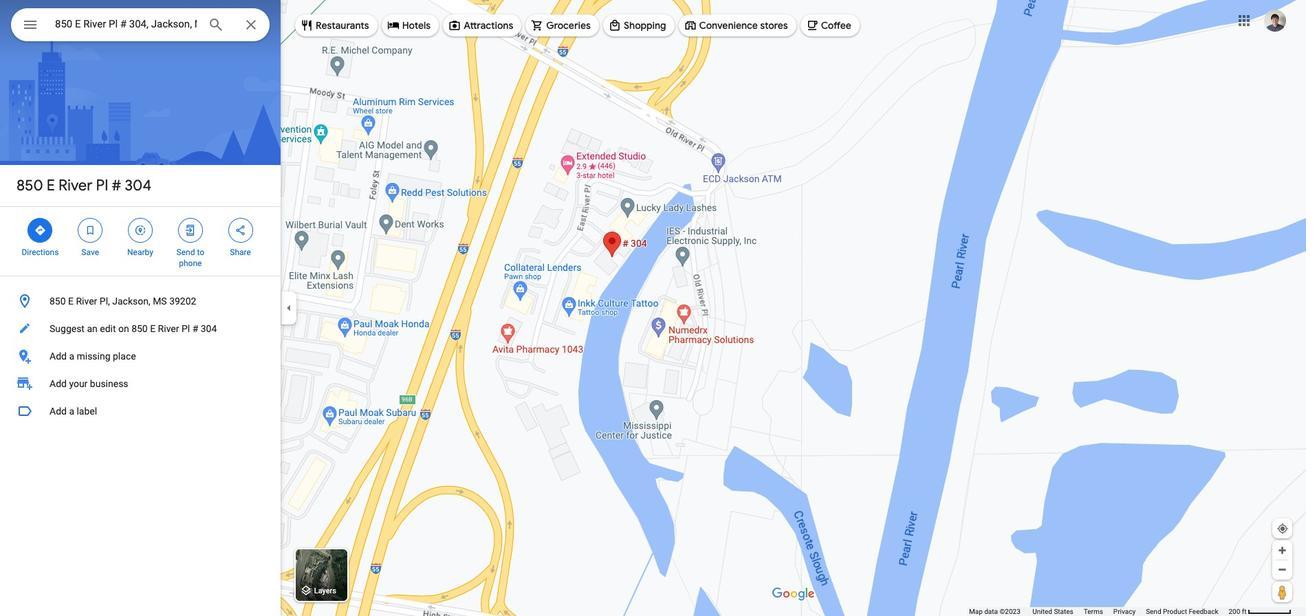 Task type: vqa. For each thing, say whether or not it's contained in the screenshot.
the Product
yes



Task type: locate. For each thing, give the bounding box(es) containing it.
1 horizontal spatial e
[[68, 296, 74, 307]]

200 ft
[[1229, 608, 1247, 616]]

1 vertical spatial send
[[1146, 608, 1162, 616]]

1 vertical spatial #
[[192, 323, 198, 334]]

add your business link
[[0, 370, 281, 398]]

none field inside 850 e river pl # 304, jackson, ms 39202 field
[[55, 16, 197, 32]]

850 e river pl # 304 main content
[[0, 0, 281, 616]]

1 add from the top
[[50, 351, 67, 362]]

a inside button
[[69, 406, 74, 417]]

directions
[[22, 248, 59, 257]]

304 up 
[[125, 176, 152, 195]]

a for label
[[69, 406, 74, 417]]

0 horizontal spatial 304
[[125, 176, 152, 195]]

restaurants button
[[295, 9, 378, 42]]

footer
[[969, 608, 1229, 616]]

850 right on
[[132, 323, 148, 334]]

1 vertical spatial 850
[[50, 296, 66, 307]]

label
[[77, 406, 97, 417]]

send product feedback
[[1146, 608, 1219, 616]]

0 horizontal spatial e
[[47, 176, 55, 195]]

2 a from the top
[[69, 406, 74, 417]]

add inside add a missing place "button"
[[50, 351, 67, 362]]

1 vertical spatial river
[[76, 296, 97, 307]]

pl down 39202
[[182, 323, 190, 334]]

hotels
[[402, 19, 431, 32]]

1 horizontal spatial 850
[[50, 296, 66, 307]]

river
[[58, 176, 93, 195], [76, 296, 97, 307], [158, 323, 179, 334]]

0 vertical spatial 304
[[125, 176, 152, 195]]

send
[[177, 248, 195, 257], [1146, 608, 1162, 616]]

e up directions
[[47, 176, 55, 195]]

convenience
[[699, 19, 758, 32]]

0 horizontal spatial 850
[[17, 176, 43, 195]]

pl inside 'suggest an edit on 850 e river pl # 304' button
[[182, 323, 190, 334]]

0 vertical spatial add
[[50, 351, 67, 362]]

pl,
[[100, 296, 110, 307]]

place
[[113, 351, 136, 362]]

850 up 
[[17, 176, 43, 195]]

2 vertical spatial add
[[50, 406, 67, 417]]

layers
[[314, 587, 336, 596]]

data
[[985, 608, 998, 616]]


[[84, 223, 96, 238]]

add for add a missing place
[[50, 351, 67, 362]]

e down ms
[[150, 323, 156, 334]]

add down suggest
[[50, 351, 67, 362]]

a for missing
[[69, 351, 74, 362]]

e for 850 e river pl # 304
[[47, 176, 55, 195]]

850 up suggest
[[50, 296, 66, 307]]

terms button
[[1084, 608, 1104, 616]]

1 vertical spatial a
[[69, 406, 74, 417]]

None field
[[55, 16, 197, 32]]

304
[[125, 176, 152, 195], [201, 323, 217, 334]]

1 vertical spatial pl
[[182, 323, 190, 334]]

add a missing place button
[[0, 343, 281, 370]]

river down ms
[[158, 323, 179, 334]]


[[34, 223, 46, 238]]

850 E River Pl # 304, Jackson, MS 39202 field
[[11, 8, 270, 41]]

river left pl,
[[76, 296, 97, 307]]

add
[[50, 351, 67, 362], [50, 378, 67, 389], [50, 406, 67, 417]]

your
[[69, 378, 88, 389]]

a left missing
[[69, 351, 74, 362]]

2 horizontal spatial e
[[150, 323, 156, 334]]

phone
[[179, 259, 202, 268]]

footer inside the google maps 'element'
[[969, 608, 1229, 616]]

# up actions for 850 e river pl # 304 region
[[112, 176, 121, 195]]

united
[[1033, 608, 1053, 616]]

1 horizontal spatial send
[[1146, 608, 1162, 616]]

united states button
[[1033, 608, 1074, 616]]

0 vertical spatial river
[[58, 176, 93, 195]]

0 vertical spatial #
[[112, 176, 121, 195]]

850 e river pl, jackson, ms 39202
[[50, 296, 196, 307]]

add left your
[[50, 378, 67, 389]]

send left 'product'
[[1146, 608, 1162, 616]]

add inside add a label button
[[50, 406, 67, 417]]

terms
[[1084, 608, 1104, 616]]

suggest an edit on 850 e river pl # 304 button
[[0, 315, 281, 343]]

a
[[69, 351, 74, 362], [69, 406, 74, 417]]

business
[[90, 378, 128, 389]]

add left label
[[50, 406, 67, 417]]

e
[[47, 176, 55, 195], [68, 296, 74, 307], [150, 323, 156, 334]]

200
[[1229, 608, 1241, 616]]

850 e river pl # 304
[[17, 176, 152, 195]]

footer containing map data ©2023
[[969, 608, 1229, 616]]

0 horizontal spatial send
[[177, 248, 195, 257]]

#
[[112, 176, 121, 195], [192, 323, 198, 334]]

save
[[81, 248, 99, 257]]

e up suggest
[[68, 296, 74, 307]]

1 a from the top
[[69, 351, 74, 362]]

suggest
[[50, 323, 85, 334]]

850
[[17, 176, 43, 195], [50, 296, 66, 307], [132, 323, 148, 334]]

pl up 
[[96, 176, 108, 195]]

zoom out image
[[1278, 565, 1288, 575]]

2 vertical spatial river
[[158, 323, 179, 334]]

hotels button
[[382, 9, 439, 42]]

privacy
[[1114, 608, 1136, 616]]

ft
[[1242, 608, 1247, 616]]


[[184, 223, 197, 238]]

850 for 850 e river pl # 304
[[17, 176, 43, 195]]

river up 
[[58, 176, 93, 195]]

0 vertical spatial send
[[177, 248, 195, 257]]

an
[[87, 323, 98, 334]]

1 vertical spatial add
[[50, 378, 67, 389]]

# down 39202
[[192, 323, 198, 334]]

map data ©2023
[[969, 608, 1023, 616]]

a left label
[[69, 406, 74, 417]]

1 vertical spatial e
[[68, 296, 74, 307]]

304 down phone
[[201, 323, 217, 334]]

actions for 850 e river pl # 304 region
[[0, 207, 281, 276]]

pl
[[96, 176, 108, 195], [182, 323, 190, 334]]

suggest an edit on 850 e river pl # 304
[[50, 323, 217, 334]]

convenience stores
[[699, 19, 788, 32]]

a inside "button"
[[69, 351, 74, 362]]

850 e river pl, jackson, ms 39202 button
[[0, 288, 281, 315]]

1 horizontal spatial pl
[[182, 323, 190, 334]]

2 add from the top
[[50, 378, 67, 389]]

attractions button
[[443, 9, 522, 42]]

shopping button
[[603, 9, 675, 42]]

0 vertical spatial 850
[[17, 176, 43, 195]]

2 horizontal spatial 850
[[132, 323, 148, 334]]

2 vertical spatial e
[[150, 323, 156, 334]]

0 vertical spatial pl
[[96, 176, 108, 195]]

# inside 'suggest an edit on 850 e river pl # 304' button
[[192, 323, 198, 334]]

3 add from the top
[[50, 406, 67, 417]]

1 vertical spatial 304
[[201, 323, 217, 334]]

0 vertical spatial a
[[69, 351, 74, 362]]

1 horizontal spatial #
[[192, 323, 198, 334]]

ms
[[153, 296, 167, 307]]

©2023
[[1000, 608, 1021, 616]]

nearby
[[127, 248, 153, 257]]

jackson,
[[112, 296, 150, 307]]

send up phone
[[177, 248, 195, 257]]

add inside add your business link
[[50, 378, 67, 389]]

on
[[118, 323, 129, 334]]

send for send product feedback
[[1146, 608, 1162, 616]]

0 vertical spatial e
[[47, 176, 55, 195]]

1 horizontal spatial 304
[[201, 323, 217, 334]]

send inside button
[[1146, 608, 1162, 616]]

groceries button
[[526, 9, 599, 42]]

groceries
[[546, 19, 591, 32]]

send product feedback button
[[1146, 608, 1219, 616]]

850 for 850 e river pl, jackson, ms 39202
[[50, 296, 66, 307]]

send inside send to phone
[[177, 248, 195, 257]]



Task type: describe. For each thing, give the bounding box(es) containing it.
add for add a label
[[50, 406, 67, 417]]

39202
[[169, 296, 196, 307]]

0 horizontal spatial pl
[[96, 176, 108, 195]]

feedback
[[1189, 608, 1219, 616]]


[[234, 223, 247, 238]]

add a missing place
[[50, 351, 136, 362]]

states
[[1054, 608, 1074, 616]]

shopping
[[624, 19, 666, 32]]

show your location image
[[1277, 523, 1289, 535]]

stores
[[760, 19, 788, 32]]

missing
[[77, 351, 110, 362]]

add for add your business
[[50, 378, 67, 389]]

edit
[[100, 323, 116, 334]]


[[134, 223, 147, 238]]

map
[[969, 608, 983, 616]]

e for 850 e river pl, jackson, ms 39202
[[68, 296, 74, 307]]

2 vertical spatial 850
[[132, 323, 148, 334]]

 search field
[[11, 8, 270, 44]]

200 ft button
[[1229, 608, 1292, 616]]

privacy button
[[1114, 608, 1136, 616]]

send for send to phone
[[177, 248, 195, 257]]

convenience stores button
[[679, 9, 797, 42]]

google account: nolan park  
(nolan.park@adept.ai) image
[[1265, 9, 1287, 31]]

show street view coverage image
[[1273, 582, 1293, 603]]

0 horizontal spatial #
[[112, 176, 121, 195]]

attractions
[[464, 19, 513, 32]]


[[22, 15, 39, 34]]

add a label button
[[0, 398, 281, 425]]

add a label
[[50, 406, 97, 417]]

share
[[230, 248, 251, 257]]

coffee
[[821, 19, 852, 32]]

collapse side panel image
[[281, 301, 297, 316]]

304 inside button
[[201, 323, 217, 334]]

add your business
[[50, 378, 128, 389]]

google maps element
[[0, 0, 1307, 616]]

restaurants
[[316, 19, 369, 32]]

to
[[197, 248, 204, 257]]

send to phone
[[177, 248, 204, 268]]

river for pl
[[58, 176, 93, 195]]

zoom in image
[[1278, 546, 1288, 556]]

united states
[[1033, 608, 1074, 616]]

river for pl,
[[76, 296, 97, 307]]

 button
[[11, 8, 50, 44]]

product
[[1163, 608, 1188, 616]]

coffee button
[[801, 9, 860, 42]]



